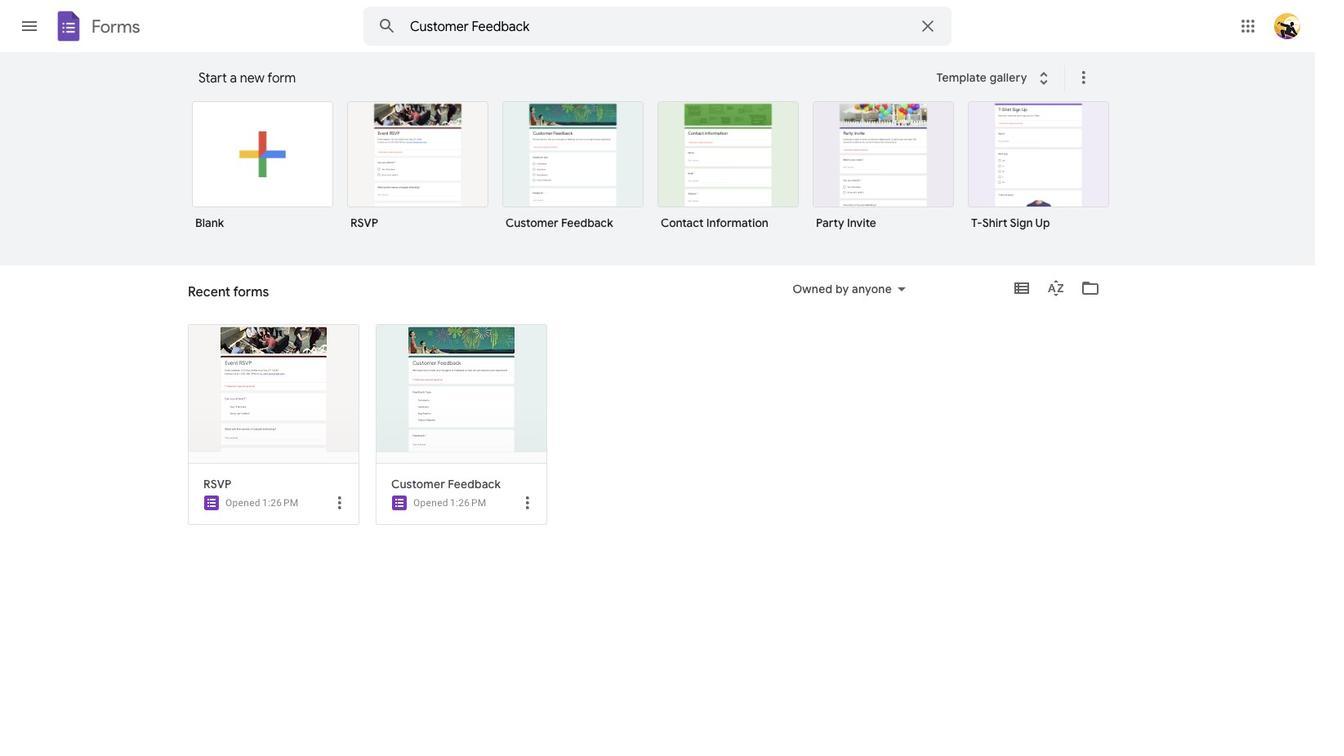 Task type: vqa. For each thing, say whether or not it's contained in the screenshot.
Feedback
yes



Task type: locate. For each thing, give the bounding box(es) containing it.
contact information option
[[658, 101, 799, 242]]

list box
[[192, 98, 1132, 262]]

opened 1:26 pm
[[226, 498, 299, 509], [414, 498, 487, 509]]

feedback inside recent forms list box
[[448, 477, 501, 492]]

0 vertical spatial customer
[[506, 216, 559, 230]]

0 horizontal spatial last opened by me 1:26 pm element
[[262, 498, 299, 509]]

0 horizontal spatial customer
[[391, 477, 445, 492]]

opened for customer feedback
[[414, 498, 449, 509]]

recent forms
[[188, 284, 269, 301], [188, 291, 259, 306]]

main menu image
[[20, 16, 39, 36]]

last opened by me 1:26 pm element down rsvp google forms element
[[262, 498, 299, 509]]

invite
[[847, 216, 877, 230]]

rsvp inside list box
[[351, 216, 378, 230]]

1 vertical spatial feedback
[[448, 477, 501, 492]]

opened 1:26 pm down customer feedback google forms element
[[414, 498, 487, 509]]

0 horizontal spatial rsvp
[[203, 477, 232, 492]]

1 horizontal spatial last opened by me 1:26 pm element
[[450, 498, 487, 509]]

customer inside list box
[[506, 216, 559, 230]]

forms
[[233, 284, 269, 301], [228, 291, 259, 306]]

customer feedback
[[506, 216, 613, 230], [391, 477, 501, 492]]

1 vertical spatial rsvp option
[[188, 324, 360, 525]]

opened
[[226, 498, 261, 509], [414, 498, 449, 509]]

0 horizontal spatial opened 1:26 pm
[[226, 498, 299, 509]]

1 vertical spatial rsvp
[[203, 477, 232, 492]]

customer feedback option
[[503, 101, 644, 242], [376, 324, 548, 525]]

rsvp google forms element
[[203, 477, 352, 492]]

2 recent forms from the top
[[188, 291, 259, 306]]

1:26 pm
[[262, 498, 299, 509], [450, 498, 487, 509]]

blank
[[195, 216, 224, 230]]

1 opened from the left
[[226, 498, 261, 509]]

2 recent from the top
[[188, 291, 225, 306]]

customer
[[506, 216, 559, 230], [391, 477, 445, 492]]

more actions. image
[[1071, 68, 1094, 87]]

0 vertical spatial feedback
[[561, 216, 613, 230]]

1:26 pm inside rsvp option
[[262, 498, 299, 509]]

last opened by me 1:26 pm element down customer feedback google forms element
[[450, 498, 487, 509]]

customer feedback inside list box
[[506, 216, 613, 230]]

opened 1:26 pm inside customer feedback 'option'
[[414, 498, 487, 509]]

2 opened from the left
[[414, 498, 449, 509]]

recent
[[188, 284, 231, 301], [188, 291, 225, 306]]

0 horizontal spatial 1:26 pm
[[262, 498, 299, 509]]

1:26 pm inside customer feedback 'option'
[[450, 498, 487, 509]]

1 vertical spatial customer feedback
[[391, 477, 501, 492]]

1:26 pm for customer feedback
[[450, 498, 487, 509]]

rsvp
[[351, 216, 378, 230], [203, 477, 232, 492]]

1 horizontal spatial customer
[[506, 216, 559, 230]]

party invite option
[[813, 101, 955, 242]]

feedback
[[561, 216, 613, 230], [448, 477, 501, 492]]

1 vertical spatial customer
[[391, 477, 445, 492]]

list box containing blank
[[192, 98, 1132, 262]]

gallery
[[990, 70, 1028, 85]]

Search bar text field
[[410, 19, 911, 35]]

start a new form
[[199, 70, 296, 87]]

2 last opened by me 1:26 pm element from the left
[[450, 498, 487, 509]]

opened 1:26 pm down rsvp google forms element
[[226, 498, 299, 509]]

t-shirt sign up
[[972, 216, 1051, 230]]

up
[[1036, 216, 1051, 230]]

1 horizontal spatial customer feedback
[[506, 216, 613, 230]]

1 horizontal spatial feedback
[[561, 216, 613, 230]]

1 horizontal spatial rsvp
[[351, 216, 378, 230]]

0 vertical spatial customer feedback
[[506, 216, 613, 230]]

party invite
[[816, 216, 877, 230]]

recent inside recent forms heading
[[188, 284, 231, 301]]

1 recent from the top
[[188, 284, 231, 301]]

1:26 pm down customer feedback google forms element
[[450, 498, 487, 509]]

1 horizontal spatial opened
[[414, 498, 449, 509]]

1 1:26 pm from the left
[[262, 498, 299, 509]]

1 last opened by me 1:26 pm element from the left
[[262, 498, 299, 509]]

last opened by me 1:26 pm element
[[262, 498, 299, 509], [450, 498, 487, 509]]

forms
[[92, 15, 140, 37]]

0 vertical spatial customer feedback option
[[503, 101, 644, 242]]

opened down rsvp google forms element
[[226, 498, 261, 509]]

1 horizontal spatial opened 1:26 pm
[[414, 498, 487, 509]]

0 vertical spatial rsvp
[[351, 216, 378, 230]]

0 horizontal spatial feedback
[[448, 477, 501, 492]]

anyone
[[852, 282, 892, 297]]

last opened by me 1:26 pm element for rsvp
[[262, 498, 299, 509]]

1 vertical spatial customer feedback option
[[376, 324, 548, 525]]

last opened by me 1:26 pm element for customer feedback
[[450, 498, 487, 509]]

2 1:26 pm from the left
[[450, 498, 487, 509]]

forms link
[[52, 10, 140, 46]]

search image
[[371, 10, 404, 42]]

rsvp option inside recent forms list box
[[188, 324, 360, 525]]

2 opened 1:26 pm from the left
[[414, 498, 487, 509]]

1 horizontal spatial 1:26 pm
[[450, 498, 487, 509]]

0 horizontal spatial customer feedback
[[391, 477, 501, 492]]

opened 1:26 pm for customer feedback
[[414, 498, 487, 509]]

rsvp option
[[347, 101, 489, 242], [188, 324, 360, 525]]

1 opened 1:26 pm from the left
[[226, 498, 299, 509]]

opened down customer feedback google forms element
[[414, 498, 449, 509]]

0 horizontal spatial opened
[[226, 498, 261, 509]]

opened 1:26 pm inside rsvp option
[[226, 498, 299, 509]]

None search field
[[364, 7, 952, 46]]

a
[[230, 70, 237, 87]]

1:26 pm down rsvp google forms element
[[262, 498, 299, 509]]



Task type: describe. For each thing, give the bounding box(es) containing it.
1 recent forms from the top
[[188, 284, 269, 301]]

customer inside recent forms list box
[[391, 477, 445, 492]]

contact
[[661, 216, 704, 230]]

by
[[836, 282, 850, 297]]

opened 1:26 pm for rsvp
[[226, 498, 299, 509]]

sign
[[1010, 216, 1033, 230]]

t-shirt sign up option
[[968, 101, 1110, 242]]

information
[[707, 216, 769, 230]]

customer feedback option inside recent forms list box
[[376, 324, 548, 525]]

blank option
[[192, 101, 333, 242]]

template gallery
[[937, 70, 1028, 85]]

clear search image
[[912, 10, 945, 42]]

t-
[[972, 216, 983, 230]]

customer feedback google forms element
[[391, 477, 540, 492]]

recent forms heading
[[188, 266, 269, 318]]

form
[[268, 70, 296, 87]]

customer feedback inside recent forms list box
[[391, 477, 501, 492]]

0 vertical spatial rsvp option
[[347, 101, 489, 242]]

customer feedback option inside list box
[[503, 101, 644, 242]]

template
[[937, 70, 987, 85]]

shirt
[[983, 216, 1008, 230]]

owned by anyone button
[[782, 279, 917, 299]]

forms inside heading
[[233, 284, 269, 301]]

recent forms list box
[[188, 324, 1128, 542]]

new
[[240, 70, 265, 87]]

template gallery button
[[926, 63, 1065, 92]]

opened for rsvp
[[226, 498, 261, 509]]

1:26 pm for rsvp
[[262, 498, 299, 509]]

start a new form heading
[[199, 52, 926, 105]]

owned by anyone
[[793, 282, 892, 297]]

party
[[816, 216, 845, 230]]

contact information
[[661, 216, 769, 230]]

owned
[[793, 282, 833, 297]]

start
[[199, 70, 227, 87]]

rsvp inside recent forms list box
[[203, 477, 232, 492]]



